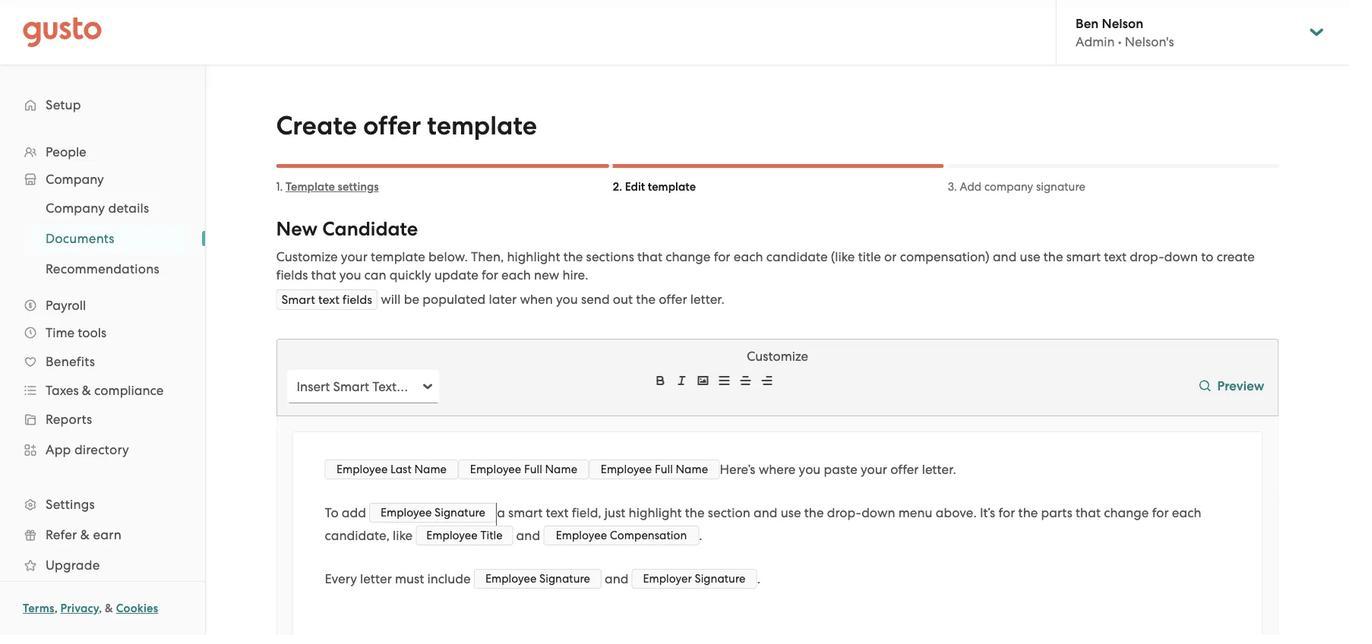 Task type: locate. For each thing, give the bounding box(es) containing it.
details
[[108, 201, 149, 216]]

1 horizontal spatial drop-
[[1130, 249, 1165, 264]]

ben nelson admin • nelson's
[[1076, 15, 1174, 49]]

fields
[[276, 267, 308, 283], [343, 293, 372, 307]]

0 horizontal spatial down
[[862, 505, 895, 520]]

smart right insert
[[333, 379, 369, 394]]

.
[[699, 528, 702, 543], [757, 571, 761, 586]]

your
[[341, 249, 368, 264], [861, 462, 887, 477]]

company down people
[[46, 172, 104, 187]]

1 horizontal spatial offer
[[659, 292, 687, 307]]

drop- left to
[[1130, 249, 1165, 264]]

gusto navigation element
[[0, 65, 205, 635]]

company button
[[15, 166, 190, 193]]

new candidate
[[276, 218, 418, 241]]

1 vertical spatial you
[[556, 292, 578, 307]]

, left privacy link
[[54, 602, 58, 615]]

you
[[339, 267, 361, 283], [556, 292, 578, 307], [799, 462, 821, 477]]

highlight
[[507, 249, 560, 264], [629, 505, 682, 520]]

privacy link
[[60, 602, 99, 615]]

customize your template below. then, highlight the sections that change for each candidate (like title or compensation) and use the smart text drop-down to create fields that you can quickly update for each new hire.
[[276, 249, 1255, 283]]

0 horizontal spatial customize
[[276, 249, 338, 264]]

1 horizontal spatial fields
[[343, 293, 372, 307]]

0 vertical spatial change
[[666, 249, 711, 264]]

2 vertical spatial template
[[371, 249, 425, 264]]

1 vertical spatial smart
[[508, 505, 543, 520]]

highlight right the just
[[629, 505, 682, 520]]

use down where
[[781, 505, 801, 520]]

2 horizontal spatial that
[[1076, 505, 1101, 520]]

taxes & compliance button
[[15, 377, 190, 404]]

1 horizontal spatial down
[[1165, 249, 1198, 264]]

0 horizontal spatial offer
[[363, 111, 421, 141]]

2 vertical spatial text
[[546, 505, 569, 520]]

compensation)
[[900, 249, 990, 264]]

highlight inside the 'a smart text field, just highlight the section and use the drop-down menu above. it's for the parts that change for each candidate, like'
[[629, 505, 682, 520]]

& left earn
[[80, 527, 90, 542]]

compliance
[[94, 383, 164, 398]]

1 horizontal spatial highlight
[[629, 505, 682, 520]]

your up can on the top of page
[[341, 249, 368, 264]]

0 vertical spatial drop-
[[1130, 249, 1165, 264]]

setup
[[46, 97, 81, 112]]

2 vertical spatial that
[[1076, 505, 1101, 520]]

later
[[489, 292, 517, 307]]

2 horizontal spatial text
[[1104, 249, 1127, 264]]

fields inside smart text fields will be populated later when you send out the offer letter.
[[343, 293, 372, 307]]

1 horizontal spatial your
[[861, 462, 887, 477]]

& for compliance
[[82, 383, 91, 398]]

0 vertical spatial your
[[341, 249, 368, 264]]

you inside the customize your template below. then, highlight the sections that change for each candidate (like title or compensation) and use the smart text drop-down to create fields that you can quickly update for each new hire.
[[339, 267, 361, 283]]

0 horizontal spatial that
[[311, 267, 336, 283]]

offer up menu
[[891, 462, 919, 477]]

1 vertical spatial text
[[318, 293, 340, 307]]

2 horizontal spatial offer
[[891, 462, 919, 477]]

must
[[395, 571, 424, 586]]

and
[[993, 249, 1017, 264], [754, 505, 778, 520], [513, 528, 543, 543], [602, 571, 632, 586]]

change inside the 'a smart text field, just highlight the section and use the drop-down menu above. it's for the parts that change for each candidate, like'
[[1104, 505, 1149, 520]]

letter. up above.
[[922, 462, 956, 477]]

0 vertical spatial each
[[734, 249, 763, 264]]

drop-
[[1130, 249, 1165, 264], [827, 505, 862, 520]]

candidate
[[322, 218, 418, 241]]

where
[[759, 462, 796, 477]]

2 vertical spatial each
[[1172, 505, 1202, 520]]

you down hire.
[[556, 292, 578, 307]]

1 vertical spatial that
[[311, 267, 336, 283]]

smart inside smart text fields will be populated later when you send out the offer letter.
[[281, 293, 315, 307]]

you left can on the top of page
[[339, 267, 361, 283]]

1 vertical spatial use
[[781, 505, 801, 520]]

0 vertical spatial smart
[[281, 293, 315, 307]]

that down new candidate
[[311, 267, 336, 283]]

1 vertical spatial fields
[[343, 293, 372, 307]]

new
[[276, 218, 318, 241]]

0 horizontal spatial template
[[371, 249, 425, 264]]

2 vertical spatial offer
[[891, 462, 919, 477]]

smart
[[281, 293, 315, 307], [333, 379, 369, 394]]

0 horizontal spatial text
[[318, 293, 340, 307]]

fields down can on the top of page
[[343, 293, 372, 307]]

drop- down paste
[[827, 505, 862, 520]]

taxes & compliance
[[46, 383, 164, 398]]

payroll
[[46, 298, 86, 313]]

1 horizontal spatial each
[[734, 249, 763, 264]]

settings
[[338, 180, 379, 194]]

module__icon___go7vc image
[[1199, 380, 1211, 392]]

customize inside the customize your template below. then, highlight the sections that change for each candidate (like title or compensation) and use the smart text drop-down to create fields that you can quickly update for each new hire.
[[276, 249, 338, 264]]

1 vertical spatial each
[[502, 267, 531, 283]]

0 horizontal spatial ,
[[54, 602, 58, 615]]

0 horizontal spatial letter.
[[691, 292, 725, 307]]

1 vertical spatial letter.
[[922, 462, 956, 477]]

0 vertical spatial smart
[[1067, 249, 1101, 264]]

1 vertical spatial template
[[648, 180, 696, 194]]

use down add company signature
[[1020, 249, 1041, 264]]

letter. down the customize your template below. then, highlight the sections that change for each candidate (like title or compensation) and use the smart text drop-down to create fields that you can quickly update for each new hire.
[[691, 292, 725, 307]]

template settings link
[[286, 180, 379, 194]]

1 horizontal spatial .
[[757, 571, 761, 586]]

like
[[393, 528, 413, 543]]

highlight inside the customize your template below. then, highlight the sections that change for each candidate (like title or compensation) and use the smart text drop-down to create fields that you can quickly update for each new hire.
[[507, 249, 560, 264]]

just
[[605, 505, 626, 520]]

drop- inside the 'a smart text field, just highlight the section and use the drop-down menu above. it's for the parts that change for each candidate, like'
[[827, 505, 862, 520]]

& left cookies button
[[105, 602, 113, 615]]

0 vertical spatial highlight
[[507, 249, 560, 264]]

&
[[82, 383, 91, 398], [80, 527, 90, 542], [105, 602, 113, 615]]

1 vertical spatial offer
[[659, 292, 687, 307]]

0 horizontal spatial smart
[[281, 293, 315, 307]]

(like
[[831, 249, 855, 264]]

add
[[960, 180, 982, 193]]

then,
[[471, 249, 504, 264]]

company for company
[[46, 172, 104, 187]]

0 vertical spatial template
[[427, 111, 537, 141]]

template
[[427, 111, 537, 141], [648, 180, 696, 194], [371, 249, 425, 264]]

title
[[858, 249, 881, 264]]

smart right a
[[508, 505, 543, 520]]

time tools button
[[15, 319, 190, 346]]

1 vertical spatial &
[[80, 527, 90, 542]]

2 vertical spatial you
[[799, 462, 821, 477]]

2 list from the top
[[0, 193, 205, 284]]

0 vertical spatial text
[[1104, 249, 1127, 264]]

1 vertical spatial company
[[46, 201, 105, 216]]

sections
[[586, 249, 634, 264]]

field,
[[572, 505, 601, 520]]

your right paste
[[861, 462, 887, 477]]

offer right 'out'
[[659, 292, 687, 307]]

0 horizontal spatial .
[[699, 528, 702, 543]]

preview
[[1217, 378, 1265, 393]]

& right taxes
[[82, 383, 91, 398]]

use inside the 'a smart text field, just highlight the section and use the drop-down menu above. it's for the parts that change for each candidate, like'
[[781, 505, 801, 520]]

0 vertical spatial fields
[[276, 267, 308, 283]]

company for company details
[[46, 201, 105, 216]]

you left paste
[[799, 462, 821, 477]]

change down edit template
[[666, 249, 711, 264]]

1 horizontal spatial change
[[1104, 505, 1149, 520]]

0 vertical spatial down
[[1165, 249, 1198, 264]]

recommendations
[[46, 261, 159, 277]]

company up documents
[[46, 201, 105, 216]]

0 horizontal spatial use
[[781, 505, 801, 520]]

smart text fields will be populated later when you send out the offer letter.
[[281, 292, 725, 307]]

1 horizontal spatial use
[[1020, 249, 1041, 264]]

1 list from the top
[[0, 138, 205, 611]]

add
[[342, 505, 366, 520]]

smart down new
[[281, 293, 315, 307]]

customize
[[276, 249, 338, 264], [747, 349, 808, 364]]

1 vertical spatial your
[[861, 462, 887, 477]]

the up hire.
[[563, 249, 583, 264]]

template for offer
[[427, 111, 537, 141]]

company inside dropdown button
[[46, 172, 104, 187]]

change right parts
[[1104, 505, 1149, 520]]

drop- inside the customize your template below. then, highlight the sections that change for each candidate (like title or compensation) and use the smart text drop-down to create fields that you can quickly update for each new hire.
[[1130, 249, 1165, 264]]

2 company from the top
[[46, 201, 105, 216]]

highlight for then,
[[507, 249, 560, 264]]

your inside the customize your template below. then, highlight the sections that change for each candidate (like title or compensation) and use the smart text drop-down to create fields that you can quickly update for each new hire.
[[341, 249, 368, 264]]

0 horizontal spatial change
[[666, 249, 711, 264]]

0 horizontal spatial each
[[502, 267, 531, 283]]

template for your
[[371, 249, 425, 264]]

terms , privacy , & cookies
[[23, 602, 158, 615]]

recommendations link
[[27, 255, 190, 283]]

0 vertical spatial you
[[339, 267, 361, 283]]

0 horizontal spatial fields
[[276, 267, 308, 283]]

highlight up new
[[507, 249, 560, 264]]

0 vertical spatial offer
[[363, 111, 421, 141]]

0 horizontal spatial you
[[339, 267, 361, 283]]

0 horizontal spatial your
[[341, 249, 368, 264]]

benefits link
[[15, 348, 190, 375]]

reports link
[[15, 406, 190, 433]]

, left cookies button
[[99, 602, 102, 615]]

create
[[276, 111, 357, 141]]

1 horizontal spatial ,
[[99, 602, 102, 615]]

0 vertical spatial company
[[46, 172, 104, 187]]

0 vertical spatial customize
[[276, 249, 338, 264]]

1 horizontal spatial smart
[[1067, 249, 1101, 264]]

1 vertical spatial customize
[[747, 349, 808, 364]]

1 horizontal spatial template
[[427, 111, 537, 141]]

the down here's where you paste your offer letter.
[[804, 505, 824, 520]]

template inside the customize your template below. then, highlight the sections that change for each candidate (like title or compensation) and use the smart text drop-down to create fields that you can quickly update for each new hire.
[[371, 249, 425, 264]]

0 horizontal spatial smart
[[508, 505, 543, 520]]

1 horizontal spatial customize
[[747, 349, 808, 364]]

settings
[[46, 497, 95, 512]]

2 vertical spatial &
[[105, 602, 113, 615]]

documents link
[[27, 225, 190, 252]]

the left parts
[[1019, 505, 1038, 520]]

the
[[563, 249, 583, 264], [1044, 249, 1063, 264], [636, 292, 656, 307], [685, 505, 705, 520], [804, 505, 824, 520], [1019, 505, 1038, 520]]

2 horizontal spatial each
[[1172, 505, 1202, 520]]

1 vertical spatial drop-
[[827, 505, 862, 520]]

it's
[[980, 505, 996, 520]]

insert
[[297, 379, 330, 394]]

1 vertical spatial down
[[862, 505, 895, 520]]

1 vertical spatial smart
[[333, 379, 369, 394]]

1 company from the top
[[46, 172, 104, 187]]

that right parts
[[1076, 505, 1101, 520]]

1 horizontal spatial that
[[637, 249, 662, 264]]

down
[[1165, 249, 1198, 264], [862, 505, 895, 520]]

time
[[46, 325, 75, 340]]

list
[[0, 138, 205, 611], [0, 193, 205, 284]]

privacy
[[60, 602, 99, 615]]

fields down new
[[276, 267, 308, 283]]

0 vertical spatial letter.
[[691, 292, 725, 307]]

down left menu
[[862, 505, 895, 520]]

nelson
[[1102, 15, 1144, 31]]

& inside dropdown button
[[82, 383, 91, 398]]

1 vertical spatial change
[[1104, 505, 1149, 520]]

smart down 'signature'
[[1067, 249, 1101, 264]]

letter.
[[691, 292, 725, 307], [922, 462, 956, 477]]

will
[[381, 292, 401, 307]]

1 horizontal spatial text
[[546, 505, 569, 520]]

0 horizontal spatial highlight
[[507, 249, 560, 264]]

0 vertical spatial &
[[82, 383, 91, 398]]

refer & earn link
[[15, 521, 190, 549]]

offer up settings in the left top of the page
[[363, 111, 421, 141]]

0 horizontal spatial drop-
[[827, 505, 862, 520]]

0 vertical spatial use
[[1020, 249, 1041, 264]]

the down 'signature'
[[1044, 249, 1063, 264]]

1 vertical spatial highlight
[[629, 505, 682, 520]]

that right sections on the top left of page
[[637, 249, 662, 264]]

reports
[[46, 412, 92, 427]]

down left to
[[1165, 249, 1198, 264]]

app directory
[[46, 442, 129, 457]]

each
[[734, 249, 763, 264], [502, 267, 531, 283], [1172, 505, 1202, 520]]

company details link
[[27, 195, 190, 222]]



Task type: vqa. For each thing, say whether or not it's contained in the screenshot.
template settings
yes



Task type: describe. For each thing, give the bounding box(es) containing it.
above.
[[936, 505, 977, 520]]

1 horizontal spatial letter.
[[922, 462, 956, 477]]

text inside the customize your template below. then, highlight the sections that change for each candidate (like title or compensation) and use the smart text drop-down to create fields that you can quickly update for each new hire.
[[1104, 249, 1127, 264]]

settings link
[[15, 491, 190, 518]]

documents
[[46, 231, 115, 246]]

1 , from the left
[[54, 602, 58, 615]]

text…
[[372, 379, 408, 394]]

be
[[404, 292, 419, 307]]

1 horizontal spatial you
[[556, 292, 578, 307]]

2 , from the left
[[99, 602, 102, 615]]

text inside smart text fields will be populated later when you send out the offer letter.
[[318, 293, 340, 307]]

the left "section"
[[685, 505, 705, 520]]

edit
[[625, 180, 645, 194]]

refer
[[46, 527, 77, 542]]

to add
[[325, 505, 369, 520]]

payroll button
[[15, 292, 190, 319]]

letter
[[360, 571, 392, 586]]

time tools
[[46, 325, 107, 340]]

smart inside the customize your template below. then, highlight the sections that change for each candidate (like title or compensation) and use the smart text drop-down to create fields that you can quickly update for each new hire.
[[1067, 249, 1101, 264]]

text inside the 'a smart text field, just highlight the section and use the drop-down menu above. it's for the parts that change for each candidate, like'
[[546, 505, 569, 520]]

list containing people
[[0, 138, 205, 611]]

app
[[46, 442, 71, 457]]

highlight for just
[[629, 505, 682, 520]]

benefits
[[46, 354, 95, 369]]

to
[[325, 505, 339, 520]]

smart inside the 'a smart text field, just highlight the section and use the drop-down menu above. it's for the parts that change for each candidate, like'
[[508, 505, 543, 520]]

0 vertical spatial that
[[637, 249, 662, 264]]

terms link
[[23, 602, 54, 615]]

create
[[1217, 249, 1255, 264]]

signature
[[1036, 180, 1086, 193]]

here's
[[720, 462, 756, 477]]

down inside the customize your template below. then, highlight the sections that change for each candidate (like title or compensation) and use the smart text drop-down to create fields that you can quickly update for each new hire.
[[1165, 249, 1198, 264]]

create offer template
[[276, 111, 537, 141]]

•
[[1118, 34, 1122, 49]]

candidate,
[[325, 528, 390, 543]]

earn
[[93, 527, 122, 542]]

nelson's
[[1125, 34, 1174, 49]]

edit template
[[625, 180, 696, 194]]

home image
[[23, 17, 102, 47]]

people
[[46, 144, 86, 160]]

2 horizontal spatial you
[[799, 462, 821, 477]]

every letter must include
[[325, 571, 474, 586]]

use inside the customize your template below. then, highlight the sections that change for each candidate (like title or compensation) and use the smart text drop-down to create fields that you can quickly update for each new hire.
[[1020, 249, 1041, 264]]

list containing company details
[[0, 193, 205, 284]]

the right 'out'
[[636, 292, 656, 307]]

paste
[[824, 462, 858, 477]]

insert smart text…
[[297, 379, 408, 394]]

preview button
[[1193, 365, 1271, 408]]

template
[[286, 180, 335, 194]]

can
[[364, 267, 386, 283]]

populated
[[423, 292, 486, 307]]

upgrade
[[46, 558, 100, 573]]

customize for customize your template below. then, highlight the sections that change for each candidate (like title or compensation) and use the smart text drop-down to create fields that you can quickly update for each new hire.
[[276, 249, 338, 264]]

send
[[581, 292, 610, 307]]

update
[[435, 267, 479, 283]]

change inside the customize your template below. then, highlight the sections that change for each candidate (like title or compensation) and use the smart text drop-down to create fields that you can quickly update for each new hire.
[[666, 249, 711, 264]]

directory
[[74, 442, 129, 457]]

cookies
[[116, 602, 158, 615]]

upgrade link
[[15, 552, 190, 579]]

include
[[427, 571, 471, 586]]

a smart text field, just highlight the section and use the drop-down menu above. it's for the parts that change for each candidate, like
[[325, 505, 1205, 543]]

1 horizontal spatial smart
[[333, 379, 369, 394]]

ben
[[1076, 15, 1099, 31]]

1 vertical spatial .
[[757, 571, 761, 586]]

new
[[534, 267, 559, 283]]

and inside the customize your template below. then, highlight the sections that change for each candidate (like title or compensation) and use the smart text drop-down to create fields that you can quickly update for each new hire.
[[993, 249, 1017, 264]]

out
[[613, 292, 633, 307]]

down inside the 'a smart text field, just highlight the section and use the drop-down menu above. it's for the parts that change for each candidate, like'
[[862, 505, 895, 520]]

taxes
[[46, 383, 79, 398]]

company details
[[46, 201, 149, 216]]

when
[[520, 292, 553, 307]]

tools
[[78, 325, 107, 340]]

customize for customize
[[747, 349, 808, 364]]

2 horizontal spatial template
[[648, 180, 696, 194]]

refer & earn
[[46, 527, 122, 542]]

add company signature
[[960, 180, 1086, 193]]

every
[[325, 571, 357, 586]]

quickly
[[390, 267, 431, 283]]

terms
[[23, 602, 54, 615]]

people button
[[15, 138, 190, 166]]

cookies button
[[116, 599, 158, 618]]

setup link
[[15, 91, 190, 119]]

menu
[[899, 505, 933, 520]]

section
[[708, 505, 750, 520]]

or
[[884, 249, 897, 264]]

that inside the 'a smart text field, just highlight the section and use the drop-down menu above. it's for the parts that change for each candidate, like'
[[1076, 505, 1101, 520]]

a
[[497, 505, 505, 520]]

to
[[1201, 249, 1214, 264]]

fields inside the customize your template below. then, highlight the sections that change for each candidate (like title or compensation) and use the smart text drop-down to create fields that you can quickly update for each new hire.
[[276, 267, 308, 283]]

below.
[[429, 249, 468, 264]]

& for earn
[[80, 527, 90, 542]]

each inside the 'a smart text field, just highlight the section and use the drop-down menu above. it's for the parts that change for each candidate, like'
[[1172, 505, 1202, 520]]

parts
[[1041, 505, 1073, 520]]

hire.
[[563, 267, 588, 283]]

0 vertical spatial .
[[699, 528, 702, 543]]

and inside the 'a smart text field, just highlight the section and use the drop-down menu above. it's for the parts that change for each candidate, like'
[[754, 505, 778, 520]]

candidate
[[766, 249, 828, 264]]

here's where you paste your offer letter.
[[720, 462, 956, 477]]



